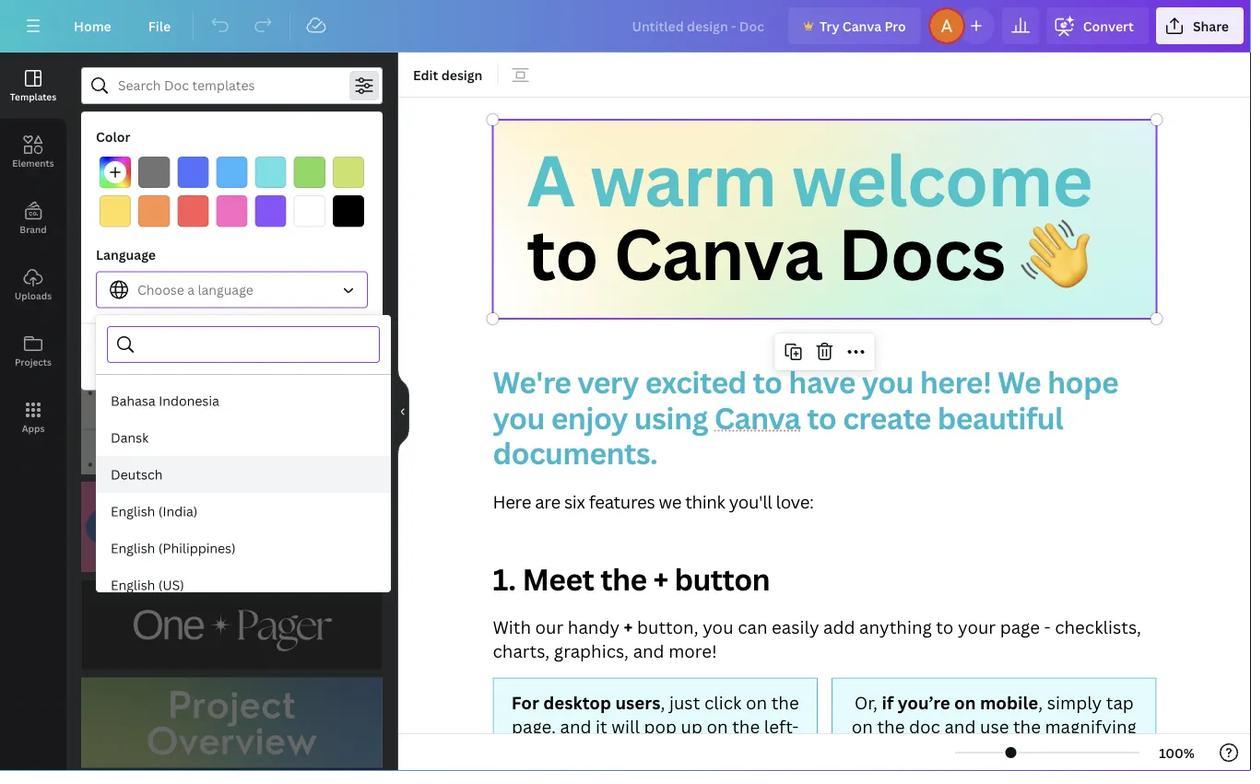 Task type: locate. For each thing, give the bounding box(es) containing it.
+ right handy
[[624, 615, 633, 639]]

1 vertical spatial +
[[624, 615, 633, 639]]

bahasa indonesia option
[[96, 383, 391, 420]]

doc templates button
[[79, 160, 175, 196]]

think
[[685, 490, 725, 514]]

+
[[653, 560, 668, 600], [624, 615, 633, 639]]

projects button
[[0, 318, 66, 385]]

Light blue button
[[216, 157, 248, 188]]

english for english (us)
[[111, 577, 155, 594]]

edit design button
[[406, 60, 490, 89]]

file button
[[134, 7, 186, 44]]

orange image
[[138, 196, 170, 227], [138, 196, 170, 227]]

None search field
[[144, 327, 368, 362]]

add a new color image
[[100, 157, 131, 188]]

choose a language
[[137, 281, 253, 299]]

Royal blue button
[[177, 157, 209, 188]]

deutsch option
[[96, 456, 391, 493]]

event/business proposal professional docs banner in beige dark brown warm classic style image
[[81, 385, 383, 475]]

templates
[[109, 169, 173, 187]]

canva
[[843, 17, 882, 35], [614, 205, 823, 301], [714, 398, 801, 438]]

all
[[370, 171, 383, 186], [232, 348, 247, 366]]

100%
[[1159, 745, 1195, 762]]

0 vertical spatial all
[[370, 171, 383, 186]]

english left (us)
[[111, 577, 155, 594]]

we
[[659, 490, 682, 514]]

None text field
[[398, 98, 1251, 772]]

1 horizontal spatial you
[[703, 615, 734, 639]]

more!
[[669, 640, 717, 663]]

english (philippines)
[[111, 540, 236, 557]]

Design title text field
[[617, 7, 781, 44]]

white image
[[294, 196, 325, 227], [294, 196, 325, 227]]

doc templates
[[81, 169, 173, 187]]

(philippines)
[[158, 540, 236, 557]]

1 vertical spatial all
[[232, 348, 247, 366]]

yellow image
[[100, 196, 131, 227], [100, 196, 131, 227]]

meet
[[522, 560, 594, 600]]

here
[[493, 490, 531, 514]]

Orange button
[[138, 196, 170, 227]]

elements button
[[0, 119, 66, 185]]

you right have
[[862, 362, 914, 402]]

english (india) option
[[96, 493, 391, 530]]

purple image
[[255, 196, 287, 227]]

english inside 'button'
[[111, 577, 155, 594]]

convert button
[[1046, 7, 1149, 44]]

file
[[148, 17, 171, 35]]

light blue image
[[216, 157, 248, 188], [216, 157, 248, 188]]

checklists,
[[1055, 615, 1142, 639]]

canva for docs
[[614, 205, 823, 301]]

Yellow button
[[100, 196, 131, 227]]

apps
[[22, 422, 45, 435]]

all for clear
[[232, 348, 247, 366]]

cover
[[337, 125, 374, 142]]

we
[[998, 362, 1041, 402]]

1 horizontal spatial +
[[653, 560, 668, 600]]

0 vertical spatial canva
[[843, 17, 882, 35]]

a
[[527, 132, 575, 227]]

all right the see
[[370, 171, 383, 186]]

0 horizontal spatial all
[[232, 348, 247, 366]]

1 horizontal spatial all
[[370, 171, 383, 186]]

you inside button, you can easily add anything to your page - checklists, charts, graphics, and more!
[[703, 615, 734, 639]]

love:
[[776, 490, 814, 514]]

doc
[[81, 169, 106, 187]]

Search Doc templates search field
[[118, 68, 346, 103]]

see all
[[347, 171, 383, 186]]

purple image
[[255, 196, 287, 227]]

1 vertical spatial english
[[111, 540, 155, 557]]

3 english from the top
[[111, 577, 155, 594]]

english
[[111, 503, 155, 521], [111, 540, 155, 557], [111, 577, 155, 594]]

projects
[[15, 356, 52, 368]]

0 horizontal spatial +
[[624, 615, 633, 639]]

👋
[[1021, 205, 1090, 301]]

2 vertical spatial canva
[[714, 398, 801, 438]]

english down deutsch
[[111, 503, 155, 521]]

pro
[[885, 17, 906, 35]]

planner button
[[81, 115, 153, 152]]

home link
[[59, 7, 126, 44]]

Coral red button
[[177, 196, 209, 227]]

enjoy
[[551, 398, 628, 438]]

choose
[[137, 281, 184, 299]]

creative brief doc in black and white grey editorial style image
[[307, 196, 412, 333]]

a
[[187, 281, 195, 299]]

page
[[1000, 615, 1040, 639]]

can
[[738, 615, 768, 639]]

+ right the
[[653, 560, 668, 600]]

edit
[[413, 66, 438, 83]]

english (philippines) button
[[96, 530, 391, 567]]

royal blue image
[[177, 157, 209, 188]]

canva inside button
[[843, 17, 882, 35]]

project overview/one-pager professional docs banner in pink dark blue yellow playful abstract style image
[[81, 482, 383, 573]]

brand
[[20, 223, 47, 236]]

english for english (india)
[[111, 503, 155, 521]]

1 english from the top
[[111, 503, 155, 521]]

warm
[[590, 132, 776, 227]]

english (us) button
[[96, 567, 391, 604]]

Language button
[[96, 271, 368, 308]]

1 vertical spatial canva
[[614, 205, 823, 301]]

(india)
[[158, 503, 198, 521]]

#737373 image
[[138, 157, 170, 188]]

with our handy +
[[493, 615, 633, 639]]

black image
[[333, 196, 364, 227], [333, 196, 364, 227]]

hope
[[1048, 362, 1119, 402]]

(us)
[[158, 577, 184, 594]]

2 english from the top
[[111, 540, 155, 557]]

home
[[74, 17, 111, 35]]

see
[[347, 171, 367, 186]]

pink image
[[216, 196, 248, 227]]

0 vertical spatial +
[[653, 560, 668, 600]]

you
[[862, 362, 914, 402], [493, 398, 545, 438], [703, 615, 734, 639]]

2 vertical spatial english
[[111, 577, 155, 594]]

try canva pro button
[[788, 7, 921, 44]]

grass green image
[[294, 157, 325, 188], [294, 157, 325, 188]]

are
[[535, 490, 560, 514]]

0 vertical spatial english
[[111, 503, 155, 521]]

features
[[589, 490, 655, 514]]

elements
[[12, 157, 54, 169]]

turquoise blue image
[[255, 157, 287, 188]]

english up english (us)
[[111, 540, 155, 557]]

dansk button
[[96, 420, 391, 456]]

you left can
[[703, 615, 734, 639]]

you left enjoy
[[493, 398, 545, 438]]

Pink button
[[216, 196, 248, 227]]

your
[[958, 615, 996, 639]]

lime image
[[333, 157, 364, 188]]

bahasa indonesia
[[111, 392, 219, 410]]

all left '(0)'
[[232, 348, 247, 366]]

templates
[[10, 90, 56, 103]]

cover letter button
[[325, 115, 424, 152]]



Task type: describe. For each thing, give the bounding box(es) containing it.
try
[[820, 17, 840, 35]]

(0)
[[250, 348, 268, 366]]

english (us) option
[[96, 567, 391, 604]]

charts,
[[493, 640, 550, 663]]

1.
[[493, 560, 516, 600]]

handy
[[568, 615, 620, 639]]

dansk option
[[96, 420, 391, 456]]

very
[[577, 362, 639, 402]]

language list box
[[96, 383, 391, 772]]

Lime button
[[333, 157, 364, 188]]

project overview/one-pager professional docs banner in black white sleek monochrome style image
[[81, 580, 383, 671]]

try canva pro
[[820, 17, 906, 35]]

design
[[441, 66, 483, 83]]

#737373 button
[[138, 157, 170, 188]]

hide image
[[397, 368, 409, 456]]

results
[[101, 357, 144, 375]]

canva for pro
[[843, 17, 882, 35]]

Turquoise blue button
[[255, 157, 287, 188]]

clear
[[196, 348, 229, 366]]

planner
[[93, 125, 141, 142]]

turquoise blue image
[[255, 157, 287, 188]]

uploads button
[[0, 252, 66, 318]]

english (us)
[[111, 577, 184, 594]]

six
[[564, 490, 585, 514]]

we're very excited to have you here! we hope you enjoy using canva to create beautiful documents.
[[493, 362, 1125, 473]]

color
[[96, 128, 130, 145]]

see all button
[[346, 160, 385, 196]]

our
[[535, 615, 564, 639]]

White button
[[294, 196, 325, 227]]

color option group
[[96, 153, 368, 231]]

Grass green button
[[294, 157, 325, 188]]

coral red image
[[177, 196, 209, 227]]

add a new color image
[[100, 157, 131, 188]]

pink image
[[216, 196, 248, 227]]

bahasa indonesia button
[[96, 383, 391, 420]]

#737373 image
[[138, 157, 170, 188]]

uploads
[[15, 290, 52, 302]]

the
[[600, 560, 647, 600]]

beautiful
[[938, 398, 1064, 438]]

easily
[[772, 615, 819, 639]]

here!
[[920, 362, 992, 402]]

none text field containing a warm welcome
[[398, 98, 1251, 772]]

indonesia
[[159, 392, 219, 410]]

main menu bar
[[0, 0, 1251, 53]]

share button
[[1156, 7, 1244, 44]]

apps button
[[0, 385, 66, 451]]

documents.
[[493, 433, 658, 473]]

all for see
[[370, 171, 383, 186]]

button, you can easily add anything to your page - checklists, charts, graphics, and more!
[[493, 615, 1146, 663]]

canva inside we're very excited to have you here! we hope you enjoy using canva to create beautiful documents.
[[714, 398, 801, 438]]

edit design
[[413, 66, 483, 83]]

deutsch
[[111, 466, 163, 484]]

research brief doc in orange teal pink soft pastels style image
[[194, 196, 299, 333]]

all
[[81, 357, 98, 375]]

to inside button, you can easily add anything to your page - checklists, charts, graphics, and more!
[[936, 615, 954, 639]]

coral red image
[[177, 196, 209, 227]]

clear all (0) button
[[96, 339, 368, 376]]

-
[[1044, 615, 1051, 639]]

deutsch button
[[96, 456, 391, 493]]

anything
[[860, 615, 932, 639]]

bahasa
[[111, 392, 156, 410]]

english (india)
[[111, 503, 198, 521]]

a warm welcome
[[527, 132, 1093, 227]]

button
[[675, 560, 770, 600]]

you'll
[[729, 490, 772, 514]]

add
[[824, 615, 855, 639]]

100% button
[[1147, 739, 1207, 768]]

one pager doc in black and white blue light blue classic professional style image
[[81, 196, 187, 333]]

english (india) button
[[96, 493, 391, 530]]

0 horizontal spatial you
[[493, 398, 545, 438]]

project overview docs banner in light green blue vibrant professional style image
[[81, 678, 383, 769]]

share
[[1193, 17, 1229, 35]]

Purple button
[[255, 196, 287, 227]]

lime image
[[333, 157, 364, 188]]

side panel tab list
[[0, 53, 66, 451]]

convert
[[1083, 17, 1134, 35]]

english for english (philippines)
[[111, 540, 155, 557]]

excited
[[645, 362, 747, 402]]

button,
[[637, 615, 699, 639]]

Black button
[[333, 196, 364, 227]]

using
[[634, 398, 708, 438]]

docs
[[838, 205, 1005, 301]]

2 horizontal spatial you
[[862, 362, 914, 402]]

language
[[198, 281, 253, 299]]

have
[[789, 362, 856, 402]]

templates button
[[0, 53, 66, 119]]

letter
[[377, 125, 412, 142]]

dansk
[[111, 429, 149, 447]]

english (philippines) option
[[96, 530, 391, 567]]

and
[[633, 640, 665, 663]]

+ for handy
[[624, 615, 633, 639]]

graphics,
[[554, 640, 629, 663]]

royal blue image
[[177, 157, 209, 188]]

to canva docs 👋
[[527, 205, 1090, 301]]

clear all (0)
[[196, 348, 268, 366]]

welcome
[[792, 132, 1093, 227]]

language
[[96, 246, 156, 264]]

+ for the
[[653, 560, 668, 600]]

here are six features we think you'll love:
[[493, 490, 814, 514]]



Task type: vqa. For each thing, say whether or not it's contained in the screenshot.
Project Overview/One-Pager Professional Docs Banner in Blue White Traditional Corporate Style image at the left
no



